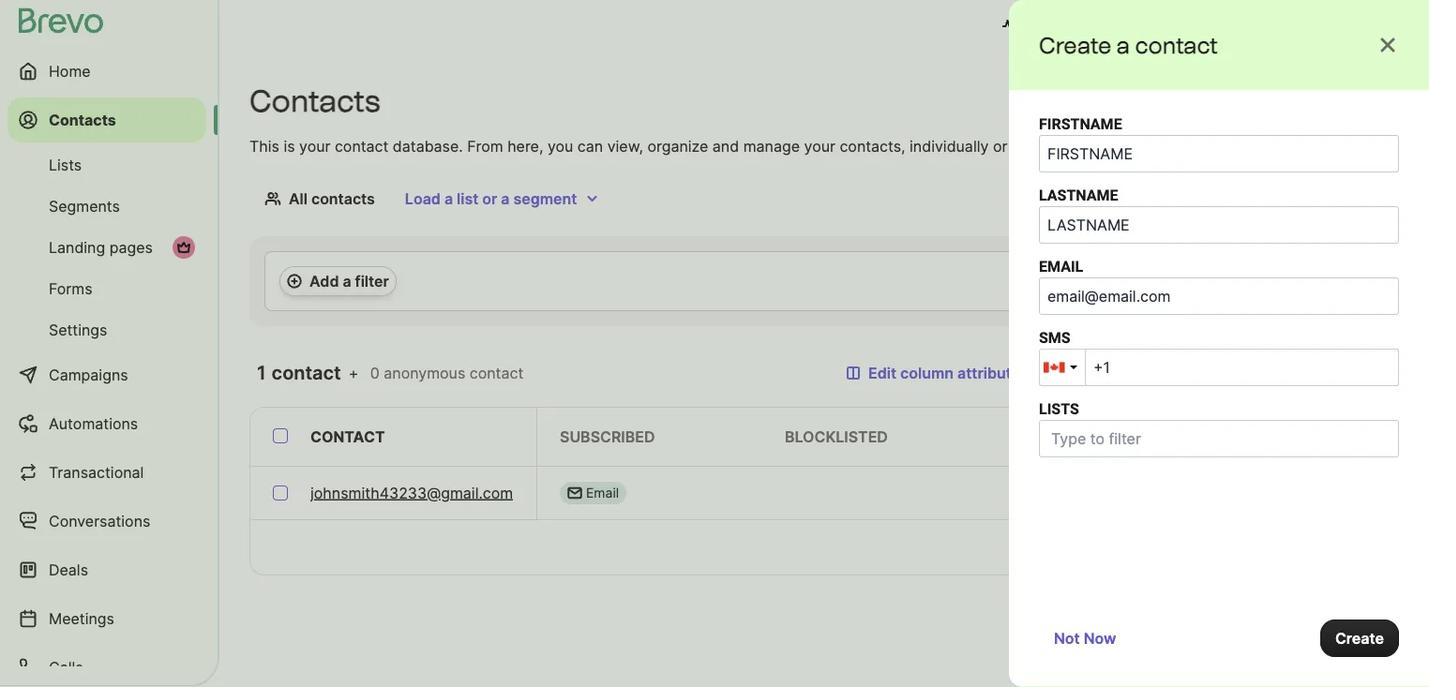 Task type: locate. For each thing, give the bounding box(es) containing it.
None field
[[1085, 349, 1399, 386]]

1 horizontal spatial and
[[1075, 17, 1102, 35]]

contact
[[1135, 31, 1218, 59], [1329, 92, 1384, 110], [335, 137, 389, 155], [272, 362, 341, 385], [470, 364, 524, 382]]

1 vertical spatial create a contact
[[1264, 92, 1384, 110]]

not now button
[[1039, 620, 1131, 657]]

email inside "create a contact" dialog
[[1039, 257, 1083, 275]]

here,
[[508, 137, 543, 155]]

a inside "button"
[[1316, 92, 1325, 110]]

0 vertical spatial or
[[993, 137, 1008, 155]]

your right is
[[299, 137, 331, 155]]

segment
[[513, 189, 577, 208]]

conversations
[[49, 512, 150, 530]]

segments
[[49, 197, 120, 215]]

create a contact
[[1039, 31, 1218, 59], [1264, 92, 1384, 110]]

2 your from the left
[[804, 137, 836, 155]]

0 vertical spatial and
[[1075, 17, 1102, 35]]

and left plan
[[1075, 17, 1102, 35]]

or
[[993, 137, 1008, 155], [482, 189, 497, 208]]

transactional
[[49, 463, 144, 482]]

create
[[1039, 31, 1112, 59], [1264, 92, 1313, 110], [1335, 629, 1384, 648]]

contacts
[[1162, 92, 1225, 110], [311, 189, 375, 208]]

your right manage
[[804, 137, 836, 155]]

1 vertical spatial and
[[713, 137, 739, 155]]

import contacts button
[[1094, 83, 1241, 120]]

lists link
[[8, 146, 206, 184]]

group.
[[1045, 137, 1090, 155]]

email up "sms"
[[1039, 257, 1083, 275]]

add
[[309, 272, 339, 290]]

contacts
[[249, 83, 380, 119], [49, 111, 116, 129]]

list
[[457, 189, 479, 208]]

create a contact inside dialog
[[1039, 31, 1218, 59]]

conversations link
[[8, 499, 206, 544]]

contacts inside button
[[1162, 92, 1225, 110]]

automations
[[49, 415, 138, 433]]

landing
[[49, 238, 105, 257]]

1 vertical spatial contacts
[[311, 189, 375, 208]]

attributes
[[958, 364, 1029, 382]]

2 vertical spatial create
[[1335, 629, 1384, 648]]

view,
[[607, 137, 643, 155]]

0 horizontal spatial create a contact
[[1039, 31, 1218, 59]]

usage and plan button
[[987, 8, 1152, 45]]

1 horizontal spatial create
[[1264, 92, 1313, 110]]

1 horizontal spatial contacts
[[1162, 92, 1225, 110]]

edit
[[869, 364, 897, 382]]

individually
[[910, 137, 989, 155]]

0 horizontal spatial create
[[1039, 31, 1112, 59]]

left___c25ys image
[[567, 486, 582, 501]]

contacts up is
[[249, 83, 380, 119]]

create button
[[1320, 620, 1399, 657]]

email
[[1039, 257, 1083, 275], [1010, 428, 1056, 446]]

contacts right 'all'
[[311, 189, 375, 208]]

calls
[[49, 658, 83, 677]]

0 vertical spatial email
[[1039, 257, 1083, 275]]

create inside "button"
[[1264, 92, 1313, 110]]

create a contact inside "button"
[[1264, 92, 1384, 110]]

1 horizontal spatial firstname
[[1235, 428, 1322, 446]]

create a contact button
[[1249, 83, 1399, 120]]

1 vertical spatial or
[[482, 189, 497, 208]]

0 vertical spatial contacts
[[1162, 92, 1225, 110]]

pages
[[109, 238, 153, 257]]

0 vertical spatial firstname
[[1039, 115, 1122, 133]]

0 horizontal spatial contacts
[[311, 189, 375, 208]]

not
[[1054, 629, 1080, 648]]

Enter the LASTNAME field
[[1039, 206, 1399, 244]]

forms link
[[8, 270, 206, 308]]

or left as
[[993, 137, 1008, 155]]

0 horizontal spatial your
[[299, 137, 331, 155]]

and left manage
[[713, 137, 739, 155]]

johnsmith43233@gmail.com
[[310, 484, 513, 502], [1010, 484, 1213, 502]]

load a list or a segment button
[[390, 180, 615, 218]]

1 horizontal spatial create a contact
[[1264, 92, 1384, 110]]

firstname
[[1039, 115, 1122, 133], [1235, 428, 1322, 446]]

2 johnsmith43233@gmail.com from the left
[[1010, 484, 1213, 502]]

contact inside dialog
[[1135, 31, 1218, 59]]

johnsmith43233@gmail.com down contact
[[310, 484, 513, 502]]

your
[[299, 137, 331, 155], [804, 137, 836, 155]]

segments link
[[8, 188, 206, 225]]

1 vertical spatial create
[[1264, 92, 1313, 110]]

or right list
[[482, 189, 497, 208]]

1 horizontal spatial your
[[804, 137, 836, 155]]

a
[[1117, 31, 1130, 59], [1316, 92, 1325, 110], [1032, 137, 1041, 155], [444, 189, 453, 208], [501, 189, 510, 208], [343, 272, 351, 290]]

rows per page
[[1015, 538, 1121, 557]]

firstname down search by name, email or phone number search field
[[1235, 428, 1322, 446]]

0 horizontal spatial johnsmith43233@gmail.com
[[310, 484, 513, 502]]

transactional link
[[8, 450, 206, 495]]

meetings
[[49, 610, 114, 628]]

1 horizontal spatial or
[[993, 137, 1008, 155]]

blocklisted
[[785, 428, 888, 446]]

contact inside "button"
[[1329, 92, 1384, 110]]

1
[[257, 362, 267, 385]]

0 horizontal spatial and
[[713, 137, 739, 155]]

create a contact dialog
[[1009, 0, 1429, 687]]

firstname up group.
[[1039, 115, 1122, 133]]

subscribed
[[560, 428, 655, 446]]

Enter the FIRSTNAME field
[[1039, 135, 1399, 173]]

add a filter
[[309, 272, 389, 290]]

manage
[[743, 137, 800, 155]]

contacts up the 'enter the firstname' field at the top right of the page
[[1162, 92, 1225, 110]]

1 your from the left
[[299, 137, 331, 155]]

and
[[1075, 17, 1102, 35], [713, 137, 739, 155]]

can
[[578, 137, 603, 155]]

all contacts
[[289, 189, 375, 208]]

+
[[349, 364, 359, 382]]

contacts up "lists"
[[49, 111, 116, 129]]

contact
[[310, 428, 385, 446]]

import
[[1110, 92, 1158, 110]]

per
[[1058, 538, 1081, 557]]

2 horizontal spatial create
[[1335, 629, 1384, 648]]

as
[[1012, 137, 1028, 155]]

0 vertical spatial create a contact
[[1039, 31, 1218, 59]]

email down lists
[[1010, 428, 1056, 446]]

0 horizontal spatial or
[[482, 189, 497, 208]]

lastname
[[1039, 186, 1118, 204]]

1 horizontal spatial johnsmith43233@gmail.com
[[1010, 484, 1213, 502]]

0 horizontal spatial firstname
[[1039, 115, 1122, 133]]

contacts for all contacts
[[311, 189, 375, 208]]

1 horizontal spatial contacts
[[249, 83, 380, 119]]

johnsmith43233@gmail.com up page
[[1010, 484, 1213, 502]]



Task type: describe. For each thing, give the bounding box(es) containing it.
1 contact + 0 anonymous contact
[[257, 362, 524, 385]]

page
[[1085, 538, 1121, 557]]

settings
[[49, 321, 107, 339]]

0
[[370, 364, 380, 382]]

usage
[[1025, 17, 1071, 35]]

landing pages link
[[8, 229, 206, 266]]

settings link
[[8, 311, 206, 349]]

load
[[405, 189, 441, 208]]

deals link
[[8, 548, 206, 593]]

contacts for import contacts
[[1162, 92, 1225, 110]]

lists
[[1039, 400, 1079, 418]]

add a filter button
[[279, 266, 397, 296]]

automations link
[[8, 401, 206, 446]]

database.
[[393, 137, 463, 155]]

and inside button
[[1075, 17, 1102, 35]]

this is your contact database. from here, you can view, organize and manage your contacts, individually or as a group.
[[249, 137, 1090, 155]]

Search by name, email or phone number search field
[[1051, 355, 1399, 392]]

all
[[289, 189, 308, 208]]

contacts link
[[8, 98, 206, 143]]

a inside dialog
[[1117, 31, 1130, 59]]

is
[[284, 137, 295, 155]]

edit column attributes button
[[831, 355, 1044, 392]]

from
[[467, 137, 503, 155]]

Type to filter field
[[1044, 425, 1228, 453]]

left___rvooi image
[[176, 240, 191, 255]]

filter
[[355, 272, 389, 290]]

rows
[[1015, 538, 1054, 557]]

create inside button
[[1335, 629, 1384, 648]]

1 johnsmith43233@gmail.com from the left
[[310, 484, 513, 502]]

1 vertical spatial email
[[1010, 428, 1056, 446]]

calls link
[[8, 645, 206, 687]]

usage and plan
[[1025, 17, 1137, 35]]

load a list or a segment
[[405, 189, 577, 208]]

organize
[[648, 137, 708, 155]]

not now
[[1054, 629, 1116, 648]]

plan
[[1106, 17, 1137, 35]]

landing pages
[[49, 238, 153, 257]]

contacts,
[[840, 137, 906, 155]]

lists
[[49, 156, 82, 174]]

or inside button
[[482, 189, 497, 208]]

home link
[[8, 49, 206, 94]]

0 horizontal spatial contacts
[[49, 111, 116, 129]]

campaigns link
[[8, 353, 206, 398]]

column
[[900, 364, 954, 382]]

anonymous
[[384, 364, 465, 382]]

import contacts
[[1110, 92, 1225, 110]]

home
[[49, 62, 91, 80]]

email
[[586, 485, 619, 501]]

this
[[249, 137, 279, 155]]

Enter the email address field
[[1039, 278, 1399, 315]]

edit column attributes
[[869, 364, 1029, 382]]

a inside button
[[343, 272, 351, 290]]

1 vertical spatial firstname
[[1235, 428, 1322, 446]]

now
[[1084, 629, 1116, 648]]

contact inside 1 contact + 0 anonymous contact
[[470, 364, 524, 382]]

meetings link
[[8, 596, 206, 641]]

firstname inside "create a contact" dialog
[[1039, 115, 1122, 133]]

sms
[[1039, 329, 1071, 347]]

johnsmith43233@gmail.com link
[[310, 482, 513, 505]]

forms
[[49, 279, 92, 298]]

0 vertical spatial create
[[1039, 31, 1112, 59]]

deals
[[49, 561, 88, 579]]

campaigns
[[49, 366, 128, 384]]

you
[[548, 137, 573, 155]]



Task type: vqa. For each thing, say whether or not it's contained in the screenshot.
Send To As Many Recipients As You Wish, Within Your Plan Limits.
no



